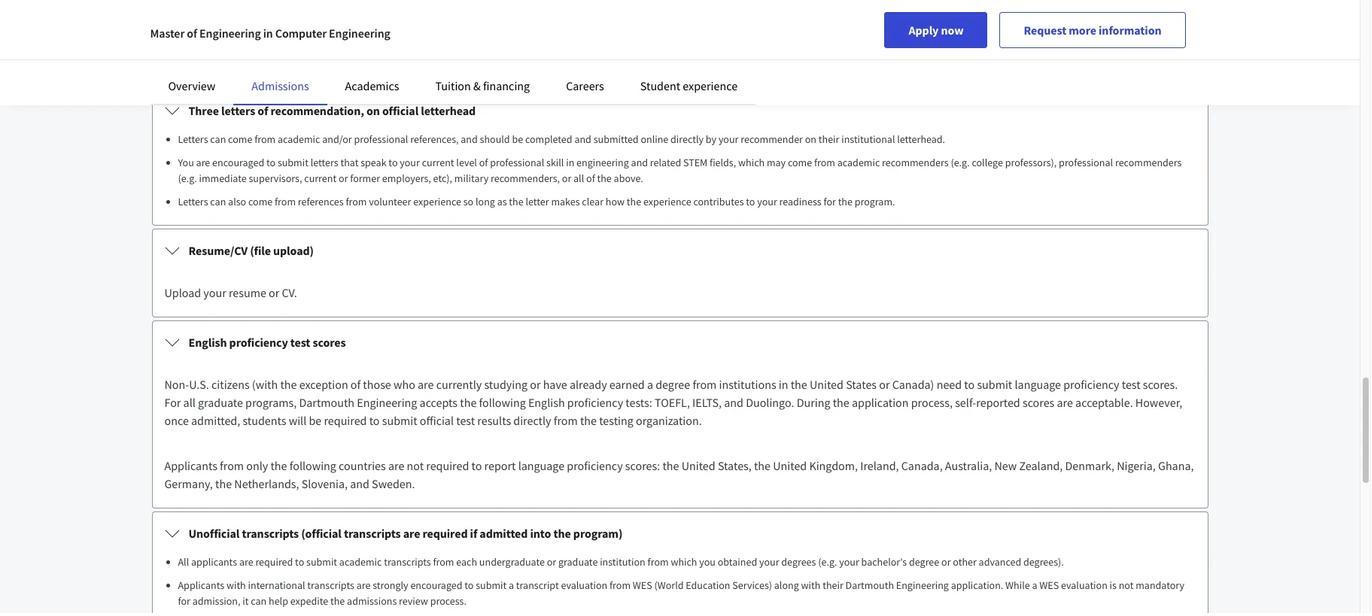 Task type: vqa. For each thing, say whether or not it's contained in the screenshot.
rightmost recommenders
yes



Task type: describe. For each thing, give the bounding box(es) containing it.
earned inside non-u.s. citizens (with the exception of those who are currently studying or have already earned a degree from institutions in the united states or canada) need to submit language proficiency test scores. for all graduate programs, dartmouth engineering accepts the following english proficiency tests: toefl, ielts, and duolingo. during the application process, self-reported scores are acceptable. however, once admitted, students will be required to submit official test results directly from the testing organization.
[[610, 377, 645, 392]]

letters inside dropdown button
[[221, 103, 255, 118]]

enter
[[164, 53, 191, 68]]

experience,
[[449, 53, 507, 68]]

organization.
[[636, 413, 702, 428]]

upload)
[[273, 243, 314, 258]]

reported
[[976, 395, 1020, 410]]

is inside applicants with international transcripts are strongly encouraged to submit a transcript evaluation from wes (world education services) along with their dartmouth engineering application. while a wes evaluation is not mandatory for admission, it can help expedite the admissions review process.
[[1110, 579, 1117, 592]]

by
[[706, 132, 717, 146]]

only
[[246, 458, 268, 473]]

submit down '(official'
[[306, 555, 337, 569]]

if
[[470, 526, 477, 541]]

and up level
[[461, 132, 478, 146]]

all inside you are encouraged to submit letters that speak to your current level of professional skill in engineering and related stem fields, which may come from academic recommenders (e.g. college professors), professional recommenders (e.g. immediate supervisors, current or former employers, etc), military recommenders, or all of the above.
[[574, 172, 584, 185]]

upload your resume or cv.
[[164, 285, 297, 300]]

not inside applicants with international transcripts are strongly encouraged to submit a transcript evaluation from wes (world education services) along with their dartmouth engineering application. while a wes evaluation is not mandatory for admission, it can help expedite the admissions review process.
[[1119, 579, 1134, 592]]

from down "supervisors,"
[[275, 195, 296, 208]]

list for three letters of recommendation, on official letterhead
[[170, 132, 1196, 210]]

from up student experience
[[700, 53, 724, 68]]

studying
[[484, 377, 528, 392]]

transcript inside applicants with international transcripts are strongly encouraged to submit a transcript evaluation from wes (world education services) along with their dartmouth engineering application. while a wes evaluation is not mandatory for admission, it can help expedite the admissions review process.
[[516, 579, 559, 592]]

fields,
[[710, 156, 736, 169]]

unofficial
[[594, 53, 641, 68]]

2 horizontal spatial a
[[1032, 579, 1038, 592]]

canada)
[[892, 377, 934, 392]]

immediate
[[199, 172, 247, 185]]

history
[[241, 11, 278, 26]]

from inside applicants from only the following countries are not required to report language proficiency scores: the united states, the united kingdom, ireland, canada, australia, new zealand, denmark, nigeria, ghana, germany, the netherlands, slovenia, and sweden.
[[220, 458, 244, 473]]

academic inside you are encouraged to submit letters that speak to your current level of professional skill in engineering and related stem fields, which may come from academic recommenders (e.g. college professors), professional recommenders (e.g. immediate supervisors, current or former employers, etc), military recommenders, or all of the above.
[[838, 156, 880, 169]]

contributes
[[694, 195, 744, 208]]

proficiency down already
[[567, 395, 623, 410]]

non-u.s. citizens (with the exception of those who are currently studying or have already earned a degree from institutions in the united states or canada) need to submit language proficiency test scores. for all graduate programs, dartmouth engineering accepts the following english proficiency tests: toefl, ielts, and duolingo. during the application process, self-reported scores are acceptable. however, once admitted, students will be required to submit official test results directly from the testing organization.
[[164, 377, 1183, 428]]

the right the scores:
[[663, 458, 679, 473]]

kingdom,
[[809, 458, 858, 473]]

results
[[477, 413, 511, 428]]

should
[[480, 132, 510, 146]]

transcripts down unofficial transcripts (official transcripts are required if admitted into the program)
[[384, 555, 431, 569]]

academic up strongly on the bottom left of the page
[[339, 555, 382, 569]]

you
[[178, 156, 194, 169]]

scores inside 'dropdown button'
[[313, 335, 346, 350]]

applicants with international transcripts are strongly encouraged to submit a transcript evaluation from wes (world education services) along with their dartmouth engineering application. while a wes evaluation is not mandatory for admission, it can help expedite the admissions review process. list item
[[178, 578, 1196, 610]]

are left acceptable. on the bottom of page
[[1057, 395, 1073, 410]]

can for also
[[210, 195, 226, 208]]

1 horizontal spatial transcript
[[900, 53, 949, 68]]

1 with from the left
[[226, 579, 246, 592]]

the up during
[[791, 377, 807, 392]]

and up financing
[[509, 53, 529, 68]]

how
[[606, 195, 625, 208]]

makes
[[551, 195, 580, 208]]

as
[[497, 195, 507, 208]]

1 horizontal spatial united
[[773, 458, 807, 473]]

proficiency inside applicants from only the following countries are not required to report language proficiency scores: the united states, the united kingdom, ireland, canada, australia, new zealand, denmark, nigeria, ghana, germany, the netherlands, slovenia, and sweden.
[[567, 458, 623, 473]]

admissions
[[252, 78, 309, 93]]

volunteer
[[369, 195, 411, 208]]

review
[[399, 595, 428, 608]]

requirements
[[951, 53, 1019, 68]]

encouraged inside you are encouraged to submit letters that speak to your current level of professional skill in engineering and related stem fields, which may come from academic recommenders (e.g. college professors), professional recommenders (e.g. immediate supervisors, current or former employers, etc), military recommenders, or all of the above.
[[212, 156, 264, 169]]

resume/cv (file upload)
[[189, 243, 314, 258]]

1 wes from the left
[[633, 579, 652, 592]]

new
[[995, 458, 1017, 473]]

academic down recommendation,
[[278, 132, 320, 146]]

level
[[456, 156, 477, 169]]

apply now
[[909, 23, 964, 38]]

2 horizontal spatial all
[[726, 53, 739, 68]]

self-
[[955, 395, 976, 410]]

of right level
[[479, 156, 488, 169]]

program)
[[573, 526, 623, 541]]

on inside dropdown button
[[367, 103, 380, 118]]

background
[[364, 53, 425, 68]]

to down those
[[369, 413, 380, 428]]

the inside applicants with international transcripts are strongly encouraged to submit a transcript evaluation from wes (world education services) along with their dartmouth engineering application. while a wes evaluation is not mandatory for admission, it can help expedite the admissions review process.
[[330, 595, 345, 608]]

2 horizontal spatial professional
[[1059, 156, 1113, 169]]

transcripts down netherlands,
[[242, 526, 299, 541]]

required inside non-u.s. citizens (with the exception of those who are currently studying or have already earned a degree from institutions in the united states or canada) need to submit language proficiency test scores. for all graduate programs, dartmouth engineering accepts the following english proficiency tests: toefl, ielts, and duolingo. during the application process, self-reported scores are acceptable. however, once admitted, students will be required to submit official test results directly from the testing organization.
[[324, 413, 367, 428]]

or left other
[[942, 555, 951, 569]]

0 horizontal spatial (e.g.
[[178, 172, 197, 185]]

are inside dropdown button
[[403, 526, 420, 541]]

2 recommenders from the left
[[1115, 156, 1182, 169]]

nigeria,
[[1117, 458, 1156, 473]]

already
[[570, 377, 607, 392]]

experience down you are encouraged to submit letters that speak to your current level of professional skill in engineering and related stem fields, which may come from academic recommenders (e.g. college professors), professional recommenders (e.g. immediate supervisors, current or former employers, etc), military recommenders, or all of the above.
[[643, 195, 691, 208]]

1 horizontal spatial test
[[456, 413, 475, 428]]

test inside 'dropdown button'
[[290, 335, 310, 350]]

education
[[686, 579, 730, 592]]

detail
[[853, 53, 882, 68]]

(more
[[821, 53, 851, 68]]

to right contributes
[[746, 195, 755, 208]]

recommender
[[741, 132, 803, 146]]

transcripts right '(official'
[[344, 526, 401, 541]]

enter information about your academic background and experience, and upload your unofficial transcripts from all degrees earned (more detail on transcript requirements is given below).
[[164, 53, 1099, 68]]

from up (world
[[648, 555, 669, 569]]

of inside dropdown button
[[258, 103, 268, 118]]

related
[[650, 156, 681, 169]]

letters can come from academic and/or professional references, and should be completed and submitted online directly by your recommender on their institutional letterhead. list item
[[178, 132, 1196, 148]]

all
[[178, 555, 189, 569]]

transcripts inside applicants with international transcripts are strongly encouraged to submit a transcript evaluation from wes (world education services) along with their dartmouth engineering application. while a wes evaluation is not mandatory for admission, it can help expedite the admissions review process.
[[307, 579, 354, 592]]

english proficiency test scores button
[[152, 321, 1208, 364]]

duolingo.
[[746, 395, 794, 410]]

australia,
[[945, 458, 992, 473]]

which inside list item
[[671, 555, 697, 569]]

0 horizontal spatial degrees
[[741, 53, 781, 68]]

to up self-
[[964, 377, 975, 392]]

are right applicants
[[239, 555, 253, 569]]

your inside you are encouraged to submit letters that speak to your current level of professional skill in engineering and related stem fields, which may come from academic recommenders (e.g. college professors), professional recommenders (e.g. immediate supervisors, current or former employers, etc), military recommenders, or all of the above.
[[400, 156, 420, 169]]

the right as
[[509, 195, 524, 208]]

the left testing
[[580, 413, 597, 428]]

along
[[774, 579, 799, 592]]

from down "have"
[[554, 413, 578, 428]]

more
[[1069, 23, 1097, 38]]

experience right student
[[683, 78, 738, 93]]

services)
[[733, 579, 772, 592]]

or down skill
[[562, 172, 571, 185]]

academics
[[345, 78, 399, 93]]

0 vertical spatial (e.g.
[[951, 156, 970, 169]]

the inside dropdown button
[[554, 526, 571, 541]]

cv.
[[282, 285, 297, 300]]

three
[[189, 103, 219, 118]]

acceptable.
[[1076, 395, 1133, 410]]

academic up academics link
[[313, 53, 362, 68]]

academic history (form completion) button
[[152, 0, 1208, 40]]

process,
[[911, 395, 953, 410]]

citizens
[[212, 377, 250, 392]]

from up "supervisors,"
[[254, 132, 276, 146]]

following inside applicants from only the following countries are not required to report language proficiency scores: the united states, the united kingdom, ireland, canada, australia, new zealand, denmark, nigeria, ghana, germany, the netherlands, slovenia, and sweden.
[[290, 458, 336, 473]]

submitted
[[594, 132, 639, 146]]

employers,
[[382, 172, 431, 185]]

from inside you are encouraged to submit letters that speak to your current level of professional skill in engineering and related stem fields, which may come from academic recommenders (e.g. college professors), professional recommenders (e.g. immediate supervisors, current or former employers, etc), military recommenders, or all of the above.
[[814, 156, 835, 169]]

to up 'international'
[[295, 555, 304, 569]]

submit inside you are encouraged to submit letters that speak to your current level of professional skill in engineering and related stem fields, which may come from academic recommenders (e.g. college professors), professional recommenders (e.g. immediate supervisors, current or former employers, etc), military recommenders, or all of the above.
[[278, 156, 309, 169]]

slovenia,
[[302, 476, 348, 491]]

from up ielts,
[[693, 377, 717, 392]]

of right master
[[187, 26, 197, 41]]

your right the 'by' at the top of the page
[[719, 132, 739, 146]]

(form
[[281, 11, 310, 26]]

request more information
[[1024, 23, 1162, 38]]

your down the computer
[[288, 53, 311, 68]]

are right the who
[[418, 377, 434, 392]]

applicants for applicants with international transcripts are strongly encouraged to submit a transcript evaluation from wes (world education services) along with their dartmouth engineering application. while a wes evaluation is not mandatory for admission, it can help expedite the admissions review process.
[[178, 579, 224, 592]]

will
[[289, 413, 307, 428]]

2 evaluation from the left
[[1061, 579, 1108, 592]]

which inside you are encouraged to submit letters that speak to your current level of professional skill in engineering and related stem fields, which may come from academic recommenders (e.g. college professors), professional recommenders (e.g. immediate supervisors, current or former employers, etc), military recommenders, or all of the above.
[[738, 156, 765, 169]]

application
[[852, 395, 909, 410]]

0 vertical spatial is
[[1021, 53, 1029, 68]]

2 with from the left
[[801, 579, 821, 592]]

are inside applicants with international transcripts are strongly encouraged to submit a transcript evaluation from wes (world education services) along with their dartmouth engineering application. while a wes evaluation is not mandatory for admission, it can help expedite the admissions review process.
[[356, 579, 371, 592]]

to right speak
[[389, 156, 398, 169]]

admitted,
[[191, 413, 240, 428]]

sweden.
[[372, 476, 415, 491]]

admissions
[[347, 595, 397, 608]]

your right upload
[[203, 285, 226, 300]]

or left "have"
[[530, 377, 541, 392]]

letters inside you are encouraged to submit letters that speak to your current level of professional skill in engineering and related stem fields, which may come from academic recommenders (e.g. college professors), professional recommenders (e.g. immediate supervisors, current or former employers, etc), military recommenders, or all of the above.
[[311, 156, 338, 169]]

0 vertical spatial in
[[263, 26, 273, 41]]

language inside non-u.s. citizens (with the exception of those who are currently studying or have already earned a degree from institutions in the united states or canada) need to submit language proficiency test scores. for all graduate programs, dartmouth engineering accepts the following english proficiency tests: toefl, ielts, and duolingo. during the application process, self-reported scores are acceptable. however, once admitted, students will be required to submit official test results directly from the testing organization.
[[1015, 377, 1061, 392]]

germany,
[[164, 476, 213, 491]]

from down former
[[346, 195, 367, 208]]

or down that
[[339, 172, 348, 185]]

also
[[228, 195, 246, 208]]

letters for letters can also come from references from volunteer experience so long as the letter makes clear how the experience contributes to your readiness for the program.
[[178, 195, 208, 208]]

tests:
[[626, 395, 652, 410]]

academic
[[189, 11, 239, 26]]

list for unofficial transcripts (official transcripts are required if admitted into the program)
[[170, 555, 1196, 613]]

in inside you are encouraged to submit letters that speak to your current level of professional skill in engineering and related stem fields, which may come from academic recommenders (e.g. college professors), professional recommenders (e.g. immediate supervisors, current or former employers, etc), military recommenders, or all of the above.
[[566, 156, 575, 169]]

and up tuition
[[427, 53, 447, 68]]

of down engineering
[[586, 172, 595, 185]]

unofficial transcripts (official transcripts are required if admitted into the program) button
[[152, 513, 1208, 555]]

or left cv.
[[269, 285, 279, 300]]

given
[[1032, 53, 1059, 68]]

the right only
[[271, 458, 287, 473]]

scores.
[[1143, 377, 1178, 392]]

1 horizontal spatial professional
[[490, 156, 544, 169]]

academic history (form completion)
[[189, 11, 376, 26]]

engineering inside non-u.s. citizens (with the exception of those who are currently studying or have already earned a degree from institutions in the united states or canada) need to submit language proficiency test scores. for all graduate programs, dartmouth engineering accepts the following english proficiency tests: toefl, ielts, and duolingo. during the application process, self-reported scores are acceptable. however, once admitted, students will be required to submit official test results directly from the testing organization.
[[357, 395, 417, 410]]

scores:
[[625, 458, 660, 473]]

institutions
[[719, 377, 776, 392]]

a inside non-u.s. citizens (with the exception of those who are currently studying or have already earned a degree from institutions in the united states or canada) need to submit language proficiency test scores. for all graduate programs, dartmouth engineering accepts the following english proficiency tests: toefl, ielts, and duolingo. during the application process, self-reported scores are acceptable. however, once admitted, students will be required to submit official test results directly from the testing organization.
[[647, 377, 653, 392]]

and/or
[[322, 132, 352, 146]]

to up "supervisors,"
[[266, 156, 276, 169]]

the down states
[[833, 395, 850, 410]]

0 vertical spatial come
[[228, 132, 252, 146]]

clear
[[582, 195, 604, 208]]

apply now button
[[885, 12, 988, 48]]

official inside non-u.s. citizens (with the exception of those who are currently studying or have already earned a degree from institutions in the united states or canada) need to submit language proficiency test scores. for all graduate programs, dartmouth engineering accepts the following english proficiency tests: toefl, ielts, and duolingo. during the application process, self-reported scores are acceptable. however, once admitted, students will be required to submit official test results directly from the testing organization.
[[420, 413, 454, 428]]

0 horizontal spatial united
[[682, 458, 716, 473]]

submit up "reported"
[[977, 377, 1013, 392]]

can for come
[[210, 132, 226, 146]]

and up engineering
[[575, 132, 591, 146]]

the right '(with'
[[280, 377, 297, 392]]

on for from
[[884, 53, 897, 68]]

or up application
[[879, 377, 890, 392]]



Task type: locate. For each thing, give the bounding box(es) containing it.
a up tests: at the bottom of page
[[647, 377, 653, 392]]

professional inside list item
[[354, 132, 408, 146]]

the right germany,
[[215, 476, 232, 491]]

1 vertical spatial can
[[210, 195, 226, 208]]

your up 'careers'
[[569, 53, 592, 68]]

professional
[[354, 132, 408, 146], [490, 156, 544, 169], [1059, 156, 1113, 169]]

the inside you are encouraged to submit letters that speak to your current level of professional skill in engineering and related stem fields, which may come from academic recommenders (e.g. college professors), professional recommenders (e.g. immediate supervisors, current or former employers, etc), military recommenders, or all of the above.
[[597, 172, 612, 185]]

(with
[[252, 377, 278, 392]]

program.
[[855, 195, 895, 208]]

completion)
[[313, 11, 376, 26]]

may
[[767, 156, 786, 169]]

1 horizontal spatial following
[[479, 395, 526, 410]]

and inside non-u.s. citizens (with the exception of those who are currently studying or have already earned a degree from institutions in the united states or canada) need to submit language proficiency test scores. for all graduate programs, dartmouth engineering accepts the following english proficiency tests: toefl, ielts, and duolingo. during the application process, self-reported scores are acceptable. however, once admitted, students will be required to submit official test results directly from the testing organization.
[[724, 395, 744, 410]]

letters
[[221, 103, 255, 118], [311, 156, 338, 169]]

1 horizontal spatial not
[[1119, 579, 1134, 592]]

that
[[341, 156, 359, 169]]

1 horizontal spatial earned
[[783, 53, 818, 68]]

1 vertical spatial list
[[170, 555, 1196, 613]]

2 vertical spatial on
[[805, 132, 817, 146]]

english proficiency test scores
[[189, 335, 346, 350]]

0 vertical spatial earned
[[783, 53, 818, 68]]

are down sweden.
[[403, 526, 420, 541]]

0 horizontal spatial graduate
[[198, 395, 243, 410]]

etc),
[[433, 172, 452, 185]]

however,
[[1136, 395, 1183, 410]]

0 horizontal spatial directly
[[514, 413, 551, 428]]

1 vertical spatial all
[[574, 172, 584, 185]]

0 vertical spatial letters
[[221, 103, 255, 118]]

0 horizontal spatial following
[[290, 458, 336, 473]]

degree right bachelor's
[[909, 555, 940, 569]]

tuition & financing link
[[435, 78, 530, 93]]

request
[[1024, 23, 1067, 38]]

2 horizontal spatial in
[[779, 377, 788, 392]]

1 list from the top
[[170, 132, 1196, 210]]

recommenders
[[882, 156, 949, 169], [1115, 156, 1182, 169]]

0 vertical spatial their
[[819, 132, 840, 146]]

from left only
[[220, 458, 244, 473]]

0 horizontal spatial in
[[263, 26, 273, 41]]

1 vertical spatial which
[[671, 555, 697, 569]]

1 vertical spatial be
[[309, 413, 322, 428]]

in inside non-u.s. citizens (with the exception of those who are currently studying or have already earned a degree from institutions in the united states or canada) need to submit language proficiency test scores. for all graduate programs, dartmouth engineering accepts the following english proficiency tests: toefl, ielts, and duolingo. during the application process, self-reported scores are acceptable. however, once admitted, students will be required to submit official test results directly from the testing organization.
[[779, 377, 788, 392]]

student experience link
[[640, 78, 738, 93]]

proficiency inside 'dropdown button'
[[229, 335, 288, 350]]

to inside applicants with international transcripts are strongly encouraged to submit a transcript evaluation from wes (world education services) along with their dartmouth engineering application. while a wes evaluation is not mandatory for admission, it can help expedite the admissions review process.
[[465, 579, 474, 592]]

military
[[455, 172, 489, 185]]

directly inside non-u.s. citizens (with the exception of those who are currently studying or have already earned a degree from institutions in the united states or canada) need to submit language proficiency test scores. for all graduate programs, dartmouth engineering accepts the following english proficiency tests: toefl, ielts, and duolingo. during the application process, self-reported scores are acceptable. however, once admitted, students will be required to submit official test results directly from the testing organization.
[[514, 413, 551, 428]]

can right 'it'
[[251, 595, 267, 608]]

all up student experience
[[726, 53, 739, 68]]

1 horizontal spatial with
[[801, 579, 821, 592]]

submit inside applicants with international transcripts are strongly encouraged to submit a transcript evaluation from wes (world education services) along with their dartmouth engineering application. while a wes evaluation is not mandatory for admission, it can help expedite the admissions review process.
[[476, 579, 507, 592]]

evaluation down the all applicants are required to submit academic transcripts from each undergraduate or graduate institution from which you obtained your degrees (e.g. your bachelor's degree or other advanced degrees). at bottom
[[561, 579, 608, 592]]

come inside you are encouraged to submit letters that speak to your current level of professional skill in engineering and related stem fields, which may come from academic recommenders (e.g. college professors), professional recommenders (e.g. immediate supervisors, current or former employers, etc), military recommenders, or all of the above.
[[788, 156, 812, 169]]

earned left (more
[[783, 53, 818, 68]]

applicants inside applicants from only the following countries are not required to report language proficiency scores: the united states, the united kingdom, ireland, canada, australia, new zealand, denmark, nigeria, ghana, germany, the netherlands, slovenia, and sweden.
[[164, 458, 217, 473]]

2 letters from the top
[[178, 195, 208, 208]]

graduate inside non-u.s. citizens (with the exception of those who are currently studying or have already earned a degree from institutions in the united states or canada) need to submit language proficiency test scores. for all graduate programs, dartmouth engineering accepts the following english proficiency tests: toefl, ielts, and duolingo. during the application process, self-reported scores are acceptable. however, once admitted, students will be required to submit official test results directly from the testing organization.
[[198, 395, 243, 410]]

degrees up along
[[782, 555, 816, 569]]

1 horizontal spatial current
[[422, 156, 454, 169]]

your left bachelor's
[[839, 555, 859, 569]]

financing
[[483, 78, 530, 93]]

from left each
[[433, 555, 454, 569]]

0 horizontal spatial a
[[509, 579, 514, 592]]

your up services)
[[759, 555, 779, 569]]

resume/cv (file upload) button
[[152, 230, 1208, 272]]

wes down the degrees).
[[1040, 579, 1059, 592]]

1 vertical spatial on
[[367, 103, 380, 118]]

report
[[484, 458, 516, 473]]

not inside applicants from only the following countries are not required to report language proficiency scores: the united states, the united kingdom, ireland, canada, australia, new zealand, denmark, nigeria, ghana, germany, the netherlands, slovenia, and sweden.
[[407, 458, 424, 473]]

proficiency up acceptable. on the bottom of page
[[1064, 377, 1120, 392]]

are up sweden.
[[388, 458, 404, 473]]

0 horizontal spatial current
[[304, 172, 337, 185]]

0 horizontal spatial evaluation
[[561, 579, 608, 592]]

0 horizontal spatial language
[[518, 458, 565, 473]]

are right the you
[[196, 156, 210, 169]]

1 horizontal spatial degrees
[[782, 555, 816, 569]]

0 vertical spatial degrees
[[741, 53, 781, 68]]

and inside applicants from only the following countries are not required to report language proficiency scores: the united states, the united kingdom, ireland, canada, australia, new zealand, denmark, nigeria, ghana, germany, the netherlands, slovenia, and sweden.
[[350, 476, 369, 491]]

1 vertical spatial their
[[823, 579, 844, 592]]

their inside applicants with international transcripts are strongly encouraged to submit a transcript evaluation from wes (world education services) along with their dartmouth engineering application. while a wes evaluation is not mandatory for admission, it can help expedite the admissions review process.
[[823, 579, 844, 592]]

wes left (world
[[633, 579, 652, 592]]

evaluation down the degrees).
[[1061, 579, 1108, 592]]

0 horizontal spatial encouraged
[[212, 156, 264, 169]]

united inside non-u.s. citizens (with the exception of those who are currently studying or have already earned a degree from institutions in the united states or canada) need to submit language proficiency test scores. for all graduate programs, dartmouth engineering accepts the following english proficiency tests: toefl, ielts, and duolingo. during the application process, self-reported scores are acceptable. however, once admitted, students will be required to submit official test results directly from the testing organization.
[[810, 377, 844, 392]]

degrees inside list item
[[782, 555, 816, 569]]

english inside non-u.s. citizens (with the exception of those who are currently studying or have already earned a degree from institutions in the united states or canada) need to submit language proficiency test scores. for all graduate programs, dartmouth engineering accepts the following english proficiency tests: toefl, ielts, and duolingo. during the application process, self-reported scores are acceptable. however, once admitted, students will be required to submit official test results directly from the testing organization.
[[528, 395, 565, 410]]

to
[[266, 156, 276, 169], [389, 156, 398, 169], [746, 195, 755, 208], [964, 377, 975, 392], [369, 413, 380, 428], [472, 458, 482, 473], [295, 555, 304, 569], [465, 579, 474, 592]]

(e.g. inside list item
[[818, 555, 837, 569]]

0 horizontal spatial official
[[382, 103, 419, 118]]

required up 'international'
[[255, 555, 293, 569]]

experience
[[683, 78, 738, 93], [413, 195, 461, 208], [643, 195, 691, 208]]

with right along
[[801, 579, 821, 592]]

admitted
[[480, 526, 528, 541]]

1 horizontal spatial official
[[420, 413, 454, 428]]

directly inside letters can come from academic and/or professional references, and should be completed and submitted online directly by your recommender on their institutional letterhead. list item
[[671, 132, 704, 146]]

list containing letters can come from academic and/or professional references, and should be completed and submitted online directly by your recommender on their institutional letterhead.
[[170, 132, 1196, 210]]

on for submitted
[[805, 132, 817, 146]]

1 vertical spatial english
[[528, 395, 565, 410]]

long
[[476, 195, 495, 208]]

engineering up about at top left
[[199, 26, 261, 41]]

engineering
[[577, 156, 629, 169]]

0 horizontal spatial information
[[194, 53, 254, 68]]

degree inside non-u.s. citizens (with the exception of those who are currently studying or have already earned a degree from institutions in the united states or canada) need to submit language proficiency test scores. for all graduate programs, dartmouth engineering accepts the following english proficiency tests: toefl, ielts, and duolingo. during the application process, self-reported scores are acceptable. however, once admitted, students will be required to submit official test results directly from the testing organization.
[[656, 377, 690, 392]]

and down countries
[[350, 476, 369, 491]]

to down each
[[465, 579, 474, 592]]

of
[[187, 26, 197, 41], [258, 103, 268, 118], [479, 156, 488, 169], [586, 172, 595, 185], [351, 377, 361, 392]]

dartmouth inside applicants with international transcripts are strongly encouraged to submit a transcript evaluation from wes (world education services) along with their dartmouth engineering application. while a wes evaluation is not mandatory for admission, it can help expedite the admissions review process.
[[846, 579, 894, 592]]

1 recommenders from the left
[[882, 156, 949, 169]]

(file
[[250, 243, 271, 258]]

recommenders,
[[491, 172, 560, 185]]

states
[[846, 377, 877, 392]]

1 vertical spatial test
[[1122, 377, 1141, 392]]

on right recommender
[[805, 132, 817, 146]]

graduate up admitted,
[[198, 395, 243, 410]]

0 vertical spatial which
[[738, 156, 765, 169]]

submit down the who
[[382, 413, 417, 428]]

be right should
[[512, 132, 523, 146]]

now
[[941, 23, 964, 38]]

required inside list item
[[255, 555, 293, 569]]

letters left that
[[311, 156, 338, 169]]

(world
[[654, 579, 684, 592]]

1 horizontal spatial in
[[566, 156, 575, 169]]

above.
[[614, 172, 643, 185]]

exception
[[299, 377, 348, 392]]

their right along
[[823, 579, 844, 592]]

1 vertical spatial dartmouth
[[846, 579, 894, 592]]

college
[[972, 156, 1003, 169]]

2 vertical spatial come
[[248, 195, 273, 208]]

you are encouraged to submit letters that speak to your current level of professional skill in engineering and related stem fields, which may come from academic recommenders (e.g. college professors), professional recommenders (e.g. immediate supervisors, current or former employers, etc), military recommenders, or all of the above. list item
[[178, 155, 1196, 187]]

can left also
[[210, 195, 226, 208]]

of left those
[[351, 377, 361, 392]]

1 horizontal spatial letters
[[311, 156, 338, 169]]

2 vertical spatial can
[[251, 595, 267, 608]]

is left given
[[1021, 53, 1029, 68]]

engineering up background
[[329, 26, 390, 41]]

degree inside all applicants are required to submit academic transcripts from each undergraduate or graduate institution from which you obtained your degrees (e.g. your bachelor's degree or other advanced degrees). list item
[[909, 555, 940, 569]]

upload
[[164, 285, 201, 300]]

dartmouth inside non-u.s. citizens (with the exception of those who are currently studying or have already earned a degree from institutions in the united states or canada) need to submit language proficiency test scores. for all graduate programs, dartmouth engineering accepts the following english proficiency tests: toefl, ielts, and duolingo. during the application process, self-reported scores are acceptable. however, once admitted, students will be required to submit official test results directly from the testing organization.
[[299, 395, 355, 410]]

0 vertical spatial applicants
[[164, 458, 217, 473]]

encouraged up process.
[[411, 579, 462, 592]]

0 horizontal spatial english
[[189, 335, 227, 350]]

engineering inside applicants with international transcripts are strongly encouraged to submit a transcript evaluation from wes (world education services) along with their dartmouth engineering application. while a wes evaluation is not mandatory for admission, it can help expedite the admissions review process.
[[896, 579, 949, 592]]

united left states,
[[682, 458, 716, 473]]

bachelor's
[[861, 555, 907, 569]]

your left readiness
[[757, 195, 777, 208]]

letters can also come from references from volunteer experience so long as the letter makes clear how the experience contributes to your readiness for the program. list item
[[178, 194, 1196, 210]]

1 horizontal spatial degree
[[909, 555, 940, 569]]

all up 'makes'
[[574, 172, 584, 185]]

1 vertical spatial degrees
[[782, 555, 816, 569]]

institutional
[[842, 132, 895, 146]]

non-
[[164, 377, 189, 392]]

1 vertical spatial in
[[566, 156, 575, 169]]

applicants for applicants from only the following countries are not required to report language proficiency scores: the united states, the united kingdom, ireland, canada, australia, new zealand, denmark, nigeria, ghana, germany, the netherlands, slovenia, and sweden.
[[164, 458, 217, 473]]

to inside applicants from only the following countries are not required to report language proficiency scores: the united states, the united kingdom, ireland, canada, australia, new zealand, denmark, nigeria, ghana, germany, the netherlands, slovenia, and sweden.
[[472, 458, 482, 473]]

0 horizontal spatial not
[[407, 458, 424, 473]]

transcripts up student
[[644, 53, 697, 68]]

0 horizontal spatial earned
[[610, 377, 645, 392]]

not up sweden.
[[407, 458, 424, 473]]

1 horizontal spatial (e.g.
[[818, 555, 837, 569]]

0 vertical spatial following
[[479, 395, 526, 410]]

0 horizontal spatial transcript
[[516, 579, 559, 592]]

computer
[[275, 26, 327, 41]]

come up "immediate"
[[228, 132, 252, 146]]

directly right the results
[[514, 413, 551, 428]]

1 vertical spatial current
[[304, 172, 337, 185]]

former
[[350, 172, 380, 185]]

official inside dropdown button
[[382, 103, 419, 118]]

current up etc),
[[422, 156, 454, 169]]

1 vertical spatial information
[[194, 53, 254, 68]]

and inside you are encouraged to submit letters that speak to your current level of professional skill in engineering and related stem fields, which may come from academic recommenders (e.g. college professors), professional recommenders (e.g. immediate supervisors, current or former employers, etc), military recommenders, or all of the above.
[[631, 156, 648, 169]]

transcripts up expedite
[[307, 579, 354, 592]]

degree
[[656, 377, 690, 392], [909, 555, 940, 569]]

the right states,
[[754, 458, 771, 473]]

the right how
[[627, 195, 641, 208]]

student
[[640, 78, 680, 93]]

1 horizontal spatial recommenders
[[1115, 156, 1182, 169]]

1 horizontal spatial dartmouth
[[846, 579, 894, 592]]

in right skill
[[566, 156, 575, 169]]

0 horizontal spatial on
[[367, 103, 380, 118]]

language inside applicants from only the following countries are not required to report language proficiency scores: the united states, the united kingdom, ireland, canada, australia, new zealand, denmark, nigeria, ghana, germany, the netherlands, slovenia, and sweden.
[[518, 458, 565, 473]]

transcript down undergraduate
[[516, 579, 559, 592]]

all applicants are required to submit academic transcripts from each undergraduate or graduate institution from which you obtained your degrees (e.g. your bachelor's degree or other advanced degrees). list item
[[178, 555, 1196, 571]]

1 vertical spatial letters
[[178, 195, 208, 208]]

2 vertical spatial (e.g.
[[818, 555, 837, 569]]

references
[[298, 195, 344, 208]]

required inside dropdown button
[[423, 526, 468, 541]]

ghana,
[[1158, 458, 1194, 473]]

during
[[797, 395, 831, 410]]

united left kingdom,
[[773, 458, 807, 473]]

1 horizontal spatial which
[[738, 156, 765, 169]]

graduate inside list item
[[558, 555, 598, 569]]

each
[[456, 555, 477, 569]]

required left if
[[423, 526, 468, 541]]

applicants with international transcripts are strongly encouraged to submit a transcript evaluation from wes (world education services) along with their dartmouth engineering application. while a wes evaluation is not mandatory for admission, it can help expedite the admissions review process.
[[178, 579, 1185, 608]]

1 horizontal spatial encouraged
[[411, 579, 462, 592]]

on down academics link
[[367, 103, 380, 118]]

0 vertical spatial list
[[170, 132, 1196, 210]]

your up employers,
[[400, 156, 420, 169]]

information up overview link
[[194, 53, 254, 68]]

english inside 'dropdown button'
[[189, 335, 227, 350]]

list
[[170, 132, 1196, 210], [170, 555, 1196, 613]]

into
[[530, 526, 551, 541]]

scores right "reported"
[[1023, 395, 1055, 410]]

0 horizontal spatial all
[[183, 395, 196, 410]]

2 list from the top
[[170, 555, 1196, 613]]

or down "into"
[[547, 555, 556, 569]]

a right while at the bottom of the page
[[1032, 579, 1038, 592]]

0 vertical spatial language
[[1015, 377, 1061, 392]]

scores inside non-u.s. citizens (with the exception of those who are currently studying or have already earned a degree from institutions in the united states or canada) need to submit language proficiency test scores. for all graduate programs, dartmouth engineering accepts the following english proficiency tests: toefl, ielts, and duolingo. during the application process, self-reported scores are acceptable. however, once admitted, students will be required to submit official test results directly from the testing organization.
[[1023, 395, 1055, 410]]

1 horizontal spatial for
[[824, 195, 836, 208]]

of inside non-u.s. citizens (with the exception of those who are currently studying or have already earned a degree from institutions in the united states or canada) need to submit language proficiency test scores. for all graduate programs, dartmouth engineering accepts the following english proficiency tests: toefl, ielts, and duolingo. during the application process, self-reported scores are acceptable. however, once admitted, students will be required to submit official test results directly from the testing organization.
[[351, 377, 361, 392]]

applicants up admission,
[[178, 579, 224, 592]]

encouraged inside applicants with international transcripts are strongly encouraged to submit a transcript evaluation from wes (world education services) along with their dartmouth engineering application. while a wes evaluation is not mandatory for admission, it can help expedite the admissions review process.
[[411, 579, 462, 592]]

recommendation,
[[271, 103, 364, 118]]

&
[[473, 78, 481, 93]]

0 vertical spatial graduate
[[198, 395, 243, 410]]

1 horizontal spatial directly
[[671, 132, 704, 146]]

their inside letters can come from academic and/or professional references, and should be completed and submitted online directly by your recommender on their institutional letterhead. list item
[[819, 132, 840, 146]]

transcripts
[[644, 53, 697, 68], [242, 526, 299, 541], [344, 526, 401, 541], [384, 555, 431, 569], [307, 579, 354, 592]]

or
[[339, 172, 348, 185], [562, 172, 571, 185], [269, 285, 279, 300], [530, 377, 541, 392], [879, 377, 890, 392], [547, 555, 556, 569], [942, 555, 951, 569]]

2 horizontal spatial test
[[1122, 377, 1141, 392]]

all inside non-u.s. citizens (with the exception of those who are currently studying or have already earned a degree from institutions in the united states or canada) need to submit language proficiency test scores. for all graduate programs, dartmouth engineering accepts the following english proficiency tests: toefl, ielts, and duolingo. during the application process, self-reported scores are acceptable. however, once admitted, students will be required to submit official test results directly from the testing organization.
[[183, 395, 196, 410]]

can inside applicants with international transcripts are strongly encouraged to submit a transcript evaluation from wes (world education services) along with their dartmouth engineering application. while a wes evaluation is not mandatory for admission, it can help expedite the admissions review process.
[[251, 595, 267, 608]]

be inside list item
[[512, 132, 523, 146]]

1 horizontal spatial on
[[805, 132, 817, 146]]

on right detail
[[884, 53, 897, 68]]

2 horizontal spatial united
[[810, 377, 844, 392]]

accepts
[[420, 395, 458, 410]]

professional up speak
[[354, 132, 408, 146]]

tuition & financing
[[435, 78, 530, 93]]

from up readiness
[[814, 156, 835, 169]]

2 horizontal spatial (e.g.
[[951, 156, 970, 169]]

1 horizontal spatial english
[[528, 395, 565, 410]]

1 horizontal spatial all
[[574, 172, 584, 185]]

encouraged
[[212, 156, 264, 169], [411, 579, 462, 592]]

0 horizontal spatial degree
[[656, 377, 690, 392]]

test up "exception"
[[290, 335, 310, 350]]

dartmouth down "exception"
[[299, 395, 355, 410]]

1 horizontal spatial be
[[512, 132, 523, 146]]

those
[[363, 377, 391, 392]]

submit up "supervisors,"
[[278, 156, 309, 169]]

references,
[[410, 132, 459, 146]]

need
[[937, 377, 962, 392]]

institution
[[600, 555, 646, 569]]

1 evaluation from the left
[[561, 579, 608, 592]]

once
[[164, 413, 189, 428]]

0 vertical spatial letters
[[178, 132, 208, 146]]

in up about at top left
[[263, 26, 273, 41]]

1 horizontal spatial language
[[1015, 377, 1061, 392]]

denmark,
[[1065, 458, 1115, 473]]

letterhead
[[421, 103, 476, 118]]

1 horizontal spatial wes
[[1040, 579, 1059, 592]]

programs,
[[245, 395, 297, 410]]

required inside applicants from only the following countries are not required to report language proficiency scores: the united states, the united kingdom, ireland, canada, australia, new zealand, denmark, nigeria, ghana, germany, the netherlands, slovenia, and sweden.
[[426, 458, 469, 473]]

resume
[[229, 285, 266, 300]]

undergraduate
[[479, 555, 545, 569]]

the down currently
[[460, 395, 477, 410]]

for inside applicants with international transcripts are strongly encouraged to submit a transcript evaluation from wes (world education services) along with their dartmouth engineering application. while a wes evaluation is not mandatory for admission, it can help expedite the admissions review process.
[[178, 595, 190, 608]]

come right also
[[248, 195, 273, 208]]

transcript
[[900, 53, 949, 68], [516, 579, 559, 592]]

from inside applicants with international transcripts are strongly encouraged to submit a transcript evaluation from wes (world education services) along with their dartmouth engineering application. while a wes evaluation is not mandatory for admission, it can help expedite the admissions review process.
[[610, 579, 631, 592]]

all
[[726, 53, 739, 68], [574, 172, 584, 185], [183, 395, 196, 410]]

1 letters from the top
[[178, 132, 208, 146]]

language right report
[[518, 458, 565, 473]]

list containing all applicants are required to submit academic transcripts from each undergraduate or graduate institution from which you obtained your degrees (e.g. your bachelor's degree or other advanced degrees).
[[170, 555, 1196, 613]]

0 horizontal spatial which
[[671, 555, 697, 569]]

professional right professors),
[[1059, 156, 1113, 169]]

experience down etc),
[[413, 195, 461, 208]]

0 horizontal spatial professional
[[354, 132, 408, 146]]

graduate
[[198, 395, 243, 410], [558, 555, 598, 569]]

2 vertical spatial test
[[456, 413, 475, 428]]

following inside non-u.s. citizens (with the exception of those who are currently studying or have already earned a degree from institutions in the united states or canada) need to submit language proficiency test scores. for all graduate programs, dartmouth engineering accepts the following english proficiency tests: toefl, ielts, and duolingo. during the application process, self-reported scores are acceptable. however, once admitted, students will be required to submit official test results directly from the testing organization.
[[479, 395, 526, 410]]

0 vertical spatial on
[[884, 53, 897, 68]]

1 vertical spatial earned
[[610, 377, 645, 392]]

which left you
[[671, 555, 697, 569]]

letters for letters can come from academic and/or professional references, and should be completed and submitted online directly by your recommender on their institutional letterhead.
[[178, 132, 208, 146]]

1 horizontal spatial is
[[1110, 579, 1117, 592]]

1 vertical spatial come
[[788, 156, 812, 169]]

students
[[243, 413, 286, 428]]

1 horizontal spatial evaluation
[[1061, 579, 1108, 592]]

1 vertical spatial following
[[290, 458, 336, 473]]

applicants
[[164, 458, 217, 473], [178, 579, 224, 592]]

while
[[1006, 579, 1030, 592]]

the left program.
[[838, 195, 853, 208]]

united up during
[[810, 377, 844, 392]]

0 vertical spatial current
[[422, 156, 454, 169]]

following down studying
[[479, 395, 526, 410]]

0 vertical spatial can
[[210, 132, 226, 146]]

information inside button
[[1099, 23, 1162, 38]]

ielts,
[[692, 395, 722, 410]]

1 vertical spatial encouraged
[[411, 579, 462, 592]]

are inside applicants from only the following countries are not required to report language proficiency scores: the united states, the united kingdom, ireland, canada, australia, new zealand, denmark, nigeria, ghana, germany, the netherlands, slovenia, and sweden.
[[388, 458, 404, 473]]

0 horizontal spatial recommenders
[[882, 156, 949, 169]]

engineering down those
[[357, 395, 417, 410]]

official down academics link
[[382, 103, 419, 118]]

academic down institutional
[[838, 156, 880, 169]]

on inside list item
[[805, 132, 817, 146]]

applicants inside applicants with international transcripts are strongly encouraged to submit a transcript evaluation from wes (world education services) along with their dartmouth engineering application. while a wes evaluation is not mandatory for admission, it can help expedite the admissions review process.
[[178, 579, 224, 592]]

1 vertical spatial applicants
[[178, 579, 224, 592]]

degree up toefl,
[[656, 377, 690, 392]]

from down the all applicants are required to submit academic transcripts from each undergraduate or graduate institution from which you obtained your degrees (e.g. your bachelor's degree or other advanced degrees). at bottom
[[610, 579, 631, 592]]

0 vertical spatial encouraged
[[212, 156, 264, 169]]

letters
[[178, 132, 208, 146], [178, 195, 208, 208]]

2 wes from the left
[[1040, 579, 1059, 592]]

request more information button
[[1000, 12, 1186, 48]]

be inside non-u.s. citizens (with the exception of those who are currently studying or have already earned a degree from institutions in the united states or canada) need to submit language proficiency test scores. for all graduate programs, dartmouth engineering accepts the following english proficiency tests: toefl, ielts, and duolingo. during the application process, self-reported scores are acceptable. however, once admitted, students will be required to submit official test results directly from the testing organization.
[[309, 413, 322, 428]]

0 horizontal spatial wes
[[633, 579, 652, 592]]

earned
[[783, 53, 818, 68], [610, 377, 645, 392]]

0 vertical spatial scores
[[313, 335, 346, 350]]

are inside you are encouraged to submit letters that speak to your current level of professional skill in engineering and related stem fields, which may come from academic recommenders (e.g. college professors), professional recommenders (e.g. immediate supervisors, current or former employers, etc), military recommenders, or all of the above.
[[196, 156, 210, 169]]

overview link
[[168, 78, 216, 93]]

netherlands,
[[234, 476, 299, 491]]

0 vertical spatial all
[[726, 53, 739, 68]]



